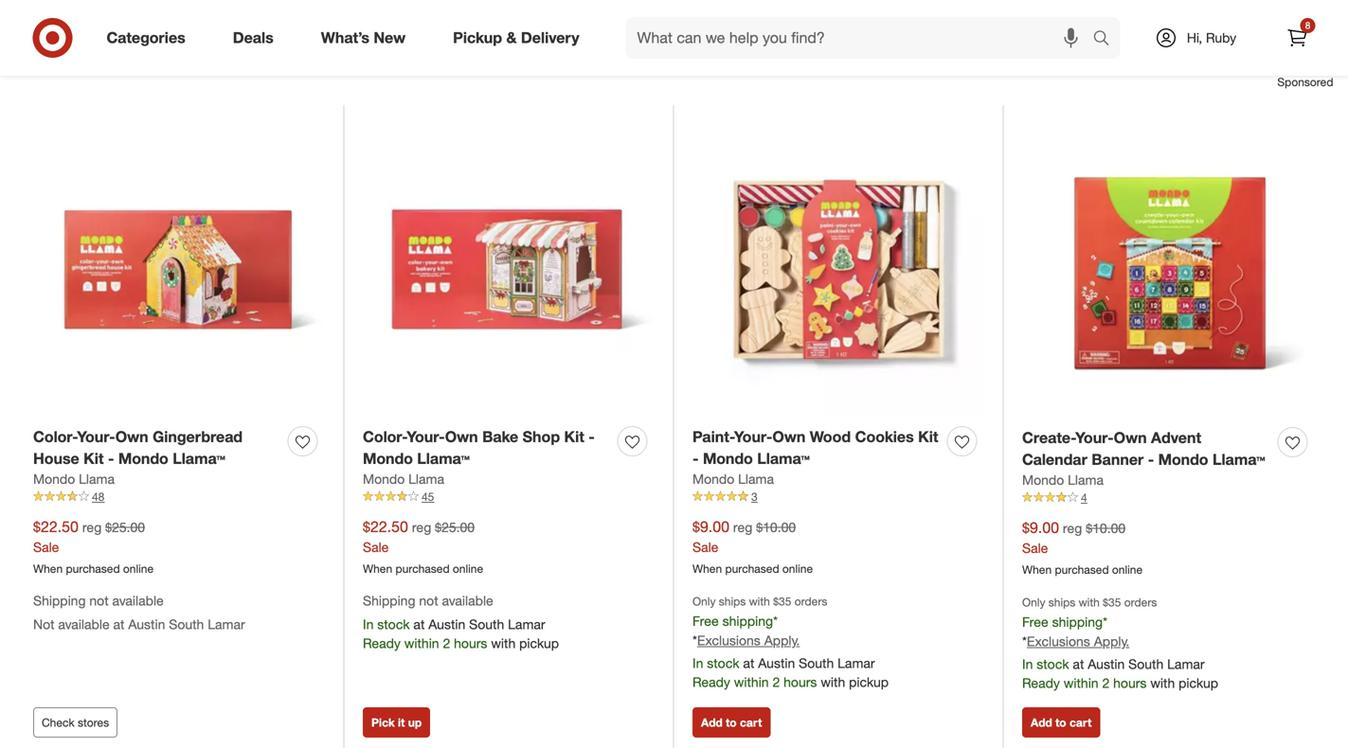 Task type: vqa. For each thing, say whether or not it's contained in the screenshot.
$22.50
yes



Task type: locate. For each thing, give the bounding box(es) containing it.
1 not from the left
[[89, 593, 109, 609]]

sale for color-your-own bake shop kit - mondo llama™
[[363, 539, 389, 555]]

create-your-own advent calendar banner - mondo llama™ image
[[1022, 124, 1315, 417], [1022, 124, 1315, 417]]

mondo llama down calendar
[[1022, 472, 1104, 488]]

kit right house on the left of page
[[84, 450, 104, 468]]

2 add from the left
[[1031, 716, 1052, 730]]

1 horizontal spatial $10.00
[[1086, 520, 1126, 537]]

your- inside "color-your-own bake shop kit - mondo llama™"
[[407, 428, 445, 446]]

own left bake
[[445, 428, 478, 446]]

sale
[[33, 539, 59, 555], [363, 539, 389, 555], [693, 539, 719, 555], [1022, 540, 1048, 556]]

reg for color-your-own gingerbread house kit - mondo llama™
[[82, 519, 102, 536]]

south
[[169, 616, 204, 633], [469, 616, 504, 633], [799, 655, 834, 672], [1129, 656, 1164, 673]]

your- inside create-your-own advent calendar banner - mondo llama™
[[1075, 429, 1114, 447]]

0 horizontal spatial not
[[89, 593, 109, 609]]

add for paint-your-own wood cookies kit - mondo llama™
[[701, 716, 723, 730]]

$22.50 reg $25.00 sale when purchased online down 48
[[33, 518, 154, 576]]

gingerbread
[[153, 428, 243, 446]]

pickup
[[519, 635, 559, 652], [849, 674, 889, 691], [1179, 675, 1218, 692]]

shipping for paint-your-own wood cookies kit - mondo llama™
[[723, 613, 773, 629]]

0 horizontal spatial $22.50
[[33, 518, 79, 536]]

2 horizontal spatial pickup
[[1179, 675, 1218, 692]]

1 horizontal spatial in
[[693, 655, 703, 672]]

2 $22.50 reg $25.00 sale when purchased online from the left
[[363, 518, 483, 576]]

color-your-own gingerbread house kit - mondo llama™ image
[[33, 124, 325, 416], [33, 124, 325, 416]]

$9.00
[[693, 518, 730, 536], [1022, 519, 1059, 537]]

free for create-your-own advent calendar banner - mondo llama™
[[1022, 614, 1049, 630]]

online
[[123, 562, 154, 576], [453, 562, 483, 576], [782, 562, 813, 576], [1112, 563, 1143, 577]]

45
[[422, 490, 434, 504]]

to for create-your-own advent calendar banner - mondo llama™
[[1056, 716, 1066, 730]]

not for color-your-own gingerbread house kit - mondo llama™
[[89, 593, 109, 609]]

0 horizontal spatial $10.00
[[756, 519, 796, 536]]

$10.00 down 3
[[756, 519, 796, 536]]

reg down 3
[[733, 519, 753, 536]]

1 horizontal spatial shipping
[[1052, 614, 1103, 630]]

llama™ up 4 'link'
[[1213, 450, 1265, 469]]

shipping inside shipping not available in stock at  austin south lamar ready within 2 hours with pickup
[[363, 593, 415, 609]]

- right shop
[[589, 428, 595, 446]]

mondo llama for color-your-own gingerbread house kit - mondo llama™
[[33, 471, 115, 487]]

kit inside "color-your-own bake shop kit - mondo llama™"
[[564, 428, 584, 446]]

0 horizontal spatial only
[[693, 595, 716, 609]]

own left 'wood'
[[773, 428, 806, 446]]

purchased up shipping not available not available at austin south lamar
[[66, 562, 120, 576]]

0 horizontal spatial stock
[[377, 616, 410, 633]]

0 horizontal spatial shipping
[[33, 593, 86, 609]]

llama
[[79, 471, 115, 487], [408, 471, 444, 487], [738, 471, 774, 487], [1068, 472, 1104, 488]]

your- up house on the left of page
[[77, 428, 115, 446]]

your- up banner
[[1075, 429, 1114, 447]]

llama™ inside paint-your-own wood cookies kit - mondo llama™
[[757, 450, 810, 468]]

south inside shipping not available in stock at  austin south lamar ready within 2 hours with pickup
[[469, 616, 504, 633]]

austin inside shipping not available not available at austin south lamar
[[128, 616, 165, 633]]

2 add to cart from the left
[[1031, 716, 1092, 730]]

within inside shipping not available in stock at  austin south lamar ready within 2 hours with pickup
[[404, 635, 439, 652]]

reg for color-your-own bake shop kit - mondo llama™
[[412, 519, 431, 536]]

0 horizontal spatial add
[[701, 716, 723, 730]]

mondo llama link up 45
[[363, 470, 444, 489]]

1 add to cart button from the left
[[693, 708, 771, 738]]

llama™ inside "color-your-own bake shop kit - mondo llama™"
[[417, 450, 470, 468]]

$9.00 reg $10.00 sale when purchased online down 3
[[693, 518, 813, 576]]

1 horizontal spatial hours
[[784, 674, 817, 691]]

own inside create-your-own advent calendar banner - mondo llama™
[[1114, 429, 1147, 447]]

own for gingerbread
[[115, 428, 148, 446]]

2 horizontal spatial stock
[[1037, 656, 1069, 673]]

$22.50 reg $25.00 sale when purchased online down 45
[[363, 518, 483, 576]]

1 horizontal spatial cart
[[1070, 716, 1092, 730]]

1 horizontal spatial ships
[[1049, 596, 1076, 610]]

mondo llama up 45
[[363, 471, 444, 487]]

cart
[[740, 716, 762, 730], [1070, 716, 1092, 730]]

2 horizontal spatial 2
[[1102, 675, 1110, 692]]

kit right cookies
[[918, 428, 938, 446]]

$25.00 down 48 link
[[105, 519, 145, 536]]

2 $22.50 from the left
[[363, 518, 408, 536]]

1 $25.00 from the left
[[105, 519, 145, 536]]

shipping for color-your-own gingerbread house kit - mondo llama™
[[33, 593, 86, 609]]

pickup & delivery
[[453, 28, 579, 47]]

1 horizontal spatial $22.50
[[363, 518, 408, 536]]

2 $25.00 from the left
[[435, 519, 475, 536]]

at inside shipping not available in stock at  austin south lamar ready within 2 hours with pickup
[[413, 616, 425, 633]]

purchased down 3
[[725, 562, 779, 576]]

online down 3 link
[[782, 562, 813, 576]]

0 horizontal spatial to
[[726, 716, 737, 730]]

0 horizontal spatial $25.00
[[105, 519, 145, 536]]

only ships with $35 orders free shipping * * exclusions apply. in stock at  austin south lamar ready within 2 hours with pickup
[[693, 595, 889, 691], [1022, 596, 1218, 692]]

south inside shipping not available not available at austin south lamar
[[169, 616, 204, 633]]

kit
[[564, 428, 584, 446], [918, 428, 938, 446], [84, 450, 104, 468]]

$10.00 down 4 on the bottom right of page
[[1086, 520, 1126, 537]]

- inside paint-your-own wood cookies kit - mondo llama™
[[693, 450, 699, 468]]

1 horizontal spatial add to cart button
[[1022, 708, 1100, 738]]

not
[[89, 593, 109, 609], [419, 593, 438, 609]]

1 cart from the left
[[740, 716, 762, 730]]

color- for color-your-own gingerbread house kit - mondo llama™
[[33, 428, 77, 446]]

llama™ for advent
[[1213, 450, 1265, 469]]

0 horizontal spatial $9.00
[[693, 518, 730, 536]]

stock
[[377, 616, 410, 633], [707, 655, 740, 672], [1037, 656, 1069, 673]]

shipping inside shipping not available not available at austin south lamar
[[33, 593, 86, 609]]

1 horizontal spatial kit
[[564, 428, 584, 446]]

add
[[701, 716, 723, 730], [1031, 716, 1052, 730]]

not
[[33, 616, 55, 633]]

purchased
[[66, 562, 120, 576], [396, 562, 450, 576], [725, 562, 779, 576], [1055, 563, 1109, 577]]

llama™ for wood
[[757, 450, 810, 468]]

llama up 45
[[408, 471, 444, 487]]

apply.
[[764, 633, 800, 649], [1094, 634, 1130, 650]]

2 to from the left
[[1056, 716, 1066, 730]]

$25.00 for gingerbread
[[105, 519, 145, 536]]

purchased for paint-your-own wood cookies kit - mondo llama™
[[725, 562, 779, 576]]

mondo
[[118, 450, 168, 468], [363, 450, 413, 468], [703, 450, 753, 468], [1158, 450, 1208, 469], [33, 471, 75, 487], [363, 471, 405, 487], [693, 471, 734, 487], [1022, 472, 1064, 488]]

2 inside shipping not available in stock at  austin south lamar ready within 2 hours with pickup
[[443, 635, 450, 652]]

pickup inside shipping not available in stock at  austin south lamar ready within 2 hours with pickup
[[519, 635, 559, 652]]

0 horizontal spatial within
[[404, 635, 439, 652]]

0 horizontal spatial add to cart
[[701, 716, 762, 730]]

$9.00 reg $10.00 sale when purchased online down 4 on the bottom right of page
[[1022, 519, 1143, 577]]

available inside shipping not available in stock at  austin south lamar ready within 2 hours with pickup
[[442, 593, 493, 609]]

1 horizontal spatial $9.00
[[1022, 519, 1059, 537]]

hi, ruby
[[1187, 29, 1237, 46]]

shop
[[523, 428, 560, 446]]

within
[[404, 635, 439, 652], [734, 674, 769, 691], [1064, 675, 1099, 692]]

in for create-your-own advent calendar banner - mondo llama™
[[1022, 656, 1033, 673]]

reg down 4 on the bottom right of page
[[1063, 520, 1082, 537]]

2 not from the left
[[419, 593, 438, 609]]

$9.00 for paint-your-own wood cookies kit - mondo llama™
[[693, 518, 730, 536]]

1 horizontal spatial color-
[[363, 428, 407, 446]]

online down 4 'link'
[[1112, 563, 1143, 577]]

your- inside paint-your-own wood cookies kit - mondo llama™
[[734, 428, 773, 446]]

paint-your-own wood cookies kit - mondo llama™ image
[[693, 124, 984, 416], [693, 124, 984, 416]]

1 horizontal spatial ready
[[693, 674, 730, 691]]

$9.00 for create-your-own advent calendar banner - mondo llama™
[[1022, 519, 1059, 537]]

color- inside "color-your-own bake shop kit - mondo llama™"
[[363, 428, 407, 446]]

0 horizontal spatial $9.00 reg $10.00 sale when purchased online
[[693, 518, 813, 576]]

color- inside color-your-own gingerbread house kit - mondo llama™
[[33, 428, 77, 446]]

when for color-your-own bake shop kit - mondo llama™
[[363, 562, 392, 576]]

ships for paint-your-own wood cookies kit - mondo llama™
[[719, 595, 746, 609]]

0 horizontal spatial exclusions apply. link
[[697, 633, 800, 649]]

orders for calendar
[[1124, 596, 1157, 610]]

llama for paint-your-own wood cookies kit - mondo llama™
[[738, 471, 774, 487]]

pick it up
[[371, 716, 422, 730]]

0 horizontal spatial $35
[[773, 595, 791, 609]]

*
[[773, 613, 778, 629], [1103, 614, 1108, 630], [693, 633, 697, 649], [1022, 634, 1027, 650]]

2 cart from the left
[[1070, 716, 1092, 730]]

2 horizontal spatial kit
[[918, 428, 938, 446]]

shipping
[[723, 613, 773, 629], [1052, 614, 1103, 630]]

reg down 48
[[82, 519, 102, 536]]

1 horizontal spatial exclusions apply. link
[[1027, 634, 1130, 650]]

shipping not available in stock at  austin south lamar ready within 2 hours with pickup
[[363, 593, 559, 652]]

0 horizontal spatial orders
[[795, 595, 827, 609]]

$10.00
[[756, 519, 796, 536], [1086, 520, 1126, 537]]

ready inside shipping not available in stock at  austin south lamar ready within 2 hours with pickup
[[363, 635, 401, 652]]

0 horizontal spatial shipping
[[723, 613, 773, 629]]

free
[[693, 613, 719, 629], [1022, 614, 1049, 630]]

0 horizontal spatial ships
[[719, 595, 746, 609]]

$25.00 down 45 link
[[435, 519, 475, 536]]

$9.00 reg $10.00 sale when purchased online for paint-your-own wood cookies kit - mondo llama™
[[693, 518, 813, 576]]

to
[[726, 716, 737, 730], [1056, 716, 1066, 730]]

own inside paint-your-own wood cookies kit - mondo llama™
[[773, 428, 806, 446]]

llama up 4 on the bottom right of page
[[1068, 472, 1104, 488]]

0 horizontal spatial $22.50 reg $25.00 sale when purchased online
[[33, 518, 154, 576]]

add to cart button
[[693, 708, 771, 738], [1022, 708, 1100, 738]]

0 horizontal spatial available
[[58, 616, 110, 633]]

-
[[589, 428, 595, 446], [108, 450, 114, 468], [693, 450, 699, 468], [1148, 450, 1154, 469]]

- for create-your-own advent calendar banner - mondo llama™
[[1148, 450, 1154, 469]]

1 horizontal spatial apply.
[[1094, 634, 1130, 650]]

1 horizontal spatial 2
[[773, 674, 780, 691]]

your- up 45
[[407, 428, 445, 446]]

deals
[[233, 28, 274, 47]]

- down paint-
[[693, 450, 699, 468]]

add to cart
[[701, 716, 762, 730], [1031, 716, 1092, 730]]

kit inside paint-your-own wood cookies kit - mondo llama™
[[918, 428, 938, 446]]

online for advent
[[1112, 563, 1143, 577]]

1 horizontal spatial stock
[[707, 655, 740, 672]]

2
[[443, 635, 450, 652], [773, 674, 780, 691], [1102, 675, 1110, 692]]

mondo llama link for create-your-own advent calendar banner - mondo llama™
[[1022, 471, 1104, 490]]

mondo llama link
[[33, 470, 115, 489], [363, 470, 444, 489], [693, 470, 774, 489], [1022, 471, 1104, 490]]

stock for paint-your-own wood cookies kit - mondo llama™
[[707, 655, 740, 672]]

not inside shipping not available not available at austin south lamar
[[89, 593, 109, 609]]

0 horizontal spatial add to cart button
[[693, 708, 771, 738]]

- inside color-your-own gingerbread house kit - mondo llama™
[[108, 450, 114, 468]]

austin
[[128, 616, 165, 633], [428, 616, 465, 633], [758, 655, 795, 672], [1088, 656, 1125, 673]]

llama for create-your-own advent calendar banner - mondo llama™
[[1068, 472, 1104, 488]]

own left gingerbread
[[115, 428, 148, 446]]

hi,
[[1187, 29, 1202, 46]]

llama for color-your-own gingerbread house kit - mondo llama™
[[79, 471, 115, 487]]

sale for create-your-own advent calendar banner - mondo llama™
[[1022, 540, 1048, 556]]

0 horizontal spatial hours
[[454, 635, 487, 652]]

online up shipping not available not available at austin south lamar
[[123, 562, 154, 576]]

stock inside shipping not available in stock at  austin south lamar ready within 2 hours with pickup
[[377, 616, 410, 633]]

3
[[751, 490, 758, 504]]

color-your-own bake shop kit - mondo llama™ image
[[363, 124, 655, 416], [363, 124, 655, 416]]

1 horizontal spatial add
[[1031, 716, 1052, 730]]

what's new
[[321, 28, 406, 47]]

mondo llama down house on the left of page
[[33, 471, 115, 487]]

- down advent
[[1148, 450, 1154, 469]]

1 horizontal spatial add to cart
[[1031, 716, 1092, 730]]

2 shipping from the left
[[363, 593, 415, 609]]

shipping
[[33, 593, 86, 609], [363, 593, 415, 609]]

only
[[693, 595, 716, 609], [1022, 596, 1045, 610]]

llama™ down gingerbread
[[173, 450, 225, 468]]

0 horizontal spatial kit
[[84, 450, 104, 468]]

color-
[[33, 428, 77, 446], [363, 428, 407, 446]]

paint-your-own wood cookies kit - mondo llama™
[[693, 428, 938, 468]]

llama™ inside color-your-own gingerbread house kit - mondo llama™
[[173, 450, 225, 468]]

2 color- from the left
[[363, 428, 407, 446]]

your- for wood
[[734, 428, 773, 446]]

48 link
[[33, 489, 325, 505]]

llama™ up 45
[[417, 450, 470, 468]]

2 horizontal spatial within
[[1064, 675, 1099, 692]]

0 horizontal spatial 2
[[443, 635, 450, 652]]

$22.50
[[33, 518, 79, 536], [363, 518, 408, 536]]

1 $22.50 reg $25.00 sale when purchased online from the left
[[33, 518, 154, 576]]

llama™ for bake
[[417, 450, 470, 468]]

$35 for calendar
[[1103, 596, 1121, 610]]

your- inside color-your-own gingerbread house kit - mondo llama™
[[77, 428, 115, 446]]

1 to from the left
[[726, 716, 737, 730]]

0 horizontal spatial pickup
[[519, 635, 559, 652]]

0 horizontal spatial cart
[[740, 716, 762, 730]]

mondo inside "color-your-own bake shop kit - mondo llama™"
[[363, 450, 413, 468]]

$22.50 reg $25.00 sale when purchased online
[[33, 518, 154, 576], [363, 518, 483, 576]]

exclusions for paint-your-own wood cookies kit - mondo llama™
[[697, 633, 761, 649]]

0 horizontal spatial in
[[363, 616, 374, 633]]

1 horizontal spatial pickup
[[849, 674, 889, 691]]

ships for create-your-own advent calendar banner - mondo llama™
[[1049, 596, 1076, 610]]

$9.00 reg $10.00 sale when purchased online
[[693, 518, 813, 576], [1022, 519, 1143, 577]]

$35
[[773, 595, 791, 609], [1103, 596, 1121, 610]]

What can we help you find? suggestions appear below search field
[[626, 17, 1098, 59]]

purchased down 4 on the bottom right of page
[[1055, 563, 1109, 577]]

1 horizontal spatial free
[[1022, 614, 1049, 630]]

exclusions
[[697, 633, 761, 649], [1027, 634, 1090, 650]]

with
[[749, 595, 770, 609], [1079, 596, 1100, 610], [491, 635, 516, 652], [821, 674, 845, 691], [1150, 675, 1175, 692]]

hours
[[454, 635, 487, 652], [784, 674, 817, 691], [1113, 675, 1147, 692]]

llama™ inside create-your-own advent calendar banner - mondo llama™
[[1213, 450, 1265, 469]]

your- up 3
[[734, 428, 773, 446]]

wood
[[810, 428, 851, 446]]

calendar
[[1022, 450, 1088, 469]]

what's
[[321, 28, 369, 47]]

within for create-your-own advent calendar banner - mondo llama™
[[1064, 675, 1099, 692]]

$22.50 for color-your-own bake shop kit - mondo llama™
[[363, 518, 408, 536]]

available
[[112, 593, 164, 609], [442, 593, 493, 609], [58, 616, 110, 633]]

mondo llama link down house on the left of page
[[33, 470, 115, 489]]

apply. for cookies
[[764, 633, 800, 649]]

1 horizontal spatial to
[[1056, 716, 1066, 730]]

1 horizontal spatial only ships with $35 orders free shipping * * exclusions apply. in stock at  austin south lamar ready within 2 hours with pickup
[[1022, 596, 1218, 692]]

1 horizontal spatial only
[[1022, 596, 1045, 610]]

1 horizontal spatial orders
[[1124, 596, 1157, 610]]

llama™ up 3
[[757, 450, 810, 468]]

only for create-your-own advent calendar banner - mondo llama™
[[1022, 596, 1045, 610]]

0 horizontal spatial free
[[693, 613, 719, 629]]

mondo llama link down calendar
[[1022, 471, 1104, 490]]

1 horizontal spatial shipping
[[363, 593, 415, 609]]

austin inside shipping not available in stock at  austin south lamar ready within 2 hours with pickup
[[428, 616, 465, 633]]

1 color- from the left
[[33, 428, 77, 446]]

2 horizontal spatial available
[[442, 593, 493, 609]]

1 horizontal spatial not
[[419, 593, 438, 609]]

1 add from the left
[[701, 716, 723, 730]]

- inside "color-your-own bake shop kit - mondo llama™"
[[589, 428, 595, 446]]

1 add to cart from the left
[[701, 716, 762, 730]]

add for create-your-own advent calendar banner - mondo llama™
[[1031, 716, 1052, 730]]

llama™
[[173, 450, 225, 468], [417, 450, 470, 468], [757, 450, 810, 468], [1213, 450, 1265, 469]]

1 horizontal spatial $9.00 reg $10.00 sale when purchased online
[[1022, 519, 1143, 577]]

$9.00 down calendar
[[1022, 519, 1059, 537]]

0 horizontal spatial exclusions
[[697, 633, 761, 649]]

orders
[[795, 595, 827, 609], [1124, 596, 1157, 610]]

free for paint-your-own wood cookies kit - mondo llama™
[[693, 613, 719, 629]]

&
[[506, 28, 517, 47]]

$22.50 reg $25.00 sale when purchased online for color-your-own gingerbread house kit - mondo llama™
[[33, 518, 154, 576]]

mondo llama link for paint-your-own wood cookies kit - mondo llama™
[[693, 470, 774, 489]]

online up shipping not available in stock at  austin south lamar ready within 2 hours with pickup
[[453, 562, 483, 576]]

what's new link
[[305, 17, 429, 59]]

at
[[113, 616, 125, 633], [413, 616, 425, 633], [743, 655, 754, 672], [1073, 656, 1084, 673]]

cookies
[[855, 428, 914, 446]]

1 horizontal spatial $25.00
[[435, 519, 475, 536]]

1 horizontal spatial $22.50 reg $25.00 sale when purchased online
[[363, 518, 483, 576]]

reg
[[82, 519, 102, 536], [412, 519, 431, 536], [733, 519, 753, 536], [1063, 520, 1082, 537]]

your- for gingerbread
[[77, 428, 115, 446]]

$25.00
[[105, 519, 145, 536], [435, 519, 475, 536]]

cart for paint-your-own wood cookies kit - mondo llama™
[[740, 716, 762, 730]]

$9.00 down paint-
[[693, 518, 730, 536]]

own for bake
[[445, 428, 478, 446]]

ships
[[719, 595, 746, 609], [1049, 596, 1076, 610]]

0 horizontal spatial ready
[[363, 635, 401, 652]]

0 horizontal spatial color-
[[33, 428, 77, 446]]

1 horizontal spatial within
[[734, 674, 769, 691]]

2 add to cart button from the left
[[1022, 708, 1100, 738]]

paint-
[[693, 428, 734, 446]]

0 horizontal spatial apply.
[[764, 633, 800, 649]]

- for color-your-own gingerbread house kit - mondo llama™
[[108, 450, 114, 468]]

1 horizontal spatial $35
[[1103, 596, 1121, 610]]

2 for paint-your-own wood cookies kit - mondo llama™
[[773, 674, 780, 691]]

2 horizontal spatial ready
[[1022, 675, 1060, 692]]

mondo inside color-your-own gingerbread house kit - mondo llama™
[[118, 450, 168, 468]]

- right house on the left of page
[[108, 450, 114, 468]]

mondo llama up 3
[[693, 471, 774, 487]]

own inside "color-your-own bake shop kit - mondo llama™"
[[445, 428, 478, 446]]

kit right shop
[[564, 428, 584, 446]]

2 horizontal spatial hours
[[1113, 675, 1147, 692]]

your-
[[77, 428, 115, 446], [407, 428, 445, 446], [734, 428, 773, 446], [1075, 429, 1114, 447]]

1 horizontal spatial exclusions
[[1027, 634, 1090, 650]]

when for color-your-own gingerbread house kit - mondo llama™
[[33, 562, 63, 576]]

pickup
[[453, 28, 502, 47]]

- inside create-your-own advent calendar banner - mondo llama™
[[1148, 450, 1154, 469]]

in
[[363, 616, 374, 633], [693, 655, 703, 672], [1022, 656, 1033, 673]]

llama up 3
[[738, 471, 774, 487]]

mondo llama link up 3
[[693, 470, 774, 489]]

1 $22.50 from the left
[[33, 518, 79, 536]]

own inside color-your-own gingerbread house kit - mondo llama™
[[115, 428, 148, 446]]

1 horizontal spatial available
[[112, 593, 164, 609]]

mondo llama
[[33, 471, 115, 487], [363, 471, 444, 487], [693, 471, 774, 487], [1022, 472, 1104, 488]]

reg down 45
[[412, 519, 431, 536]]

purchased for color-your-own bake shop kit - mondo llama™
[[396, 562, 450, 576]]

purchased for create-your-own advent calendar banner - mondo llama™
[[1055, 563, 1109, 577]]

not inside shipping not available in stock at  austin south lamar ready within 2 hours with pickup
[[419, 593, 438, 609]]

1 shipping from the left
[[33, 593, 86, 609]]

kit inside color-your-own gingerbread house kit - mondo llama™
[[84, 450, 104, 468]]

online for gingerbread
[[123, 562, 154, 576]]

only ships with $35 orders free shipping * * exclusions apply. in stock at  austin south lamar ready within 2 hours with pickup for calendar
[[1022, 596, 1218, 692]]

0 horizontal spatial only ships with $35 orders free shipping * * exclusions apply. in stock at  austin south lamar ready within 2 hours with pickup
[[693, 595, 889, 691]]

up
[[408, 716, 422, 730]]

2 horizontal spatial in
[[1022, 656, 1033, 673]]

within for paint-your-own wood cookies kit - mondo llama™
[[734, 674, 769, 691]]

4
[[1081, 491, 1087, 505]]

purchased up shipping not available in stock at  austin south lamar ready within 2 hours with pickup
[[396, 562, 450, 576]]

own up banner
[[1114, 429, 1147, 447]]

llama up 48
[[79, 471, 115, 487]]



Task type: describe. For each thing, give the bounding box(es) containing it.
mondo inside create-your-own advent calendar banner - mondo llama™
[[1158, 450, 1208, 469]]

add to cart button for paint-your-own wood cookies kit - mondo llama™
[[693, 708, 771, 738]]

available for shop
[[442, 593, 493, 609]]

hours for paint-your-own wood cookies kit - mondo llama™
[[784, 674, 817, 691]]

search button
[[1084, 17, 1130, 63]]

check
[[42, 716, 75, 730]]

mondo inside paint-your-own wood cookies kit - mondo llama™
[[703, 450, 753, 468]]

llama™ for gingerbread
[[173, 450, 225, 468]]

lamar inside shipping not available not available at austin south lamar
[[208, 616, 245, 633]]

- for color-your-own bake shop kit - mondo llama™
[[589, 428, 595, 446]]

create-your-own advent calendar banner - mondo llama™ link
[[1022, 427, 1270, 471]]

exclusions apply. link for paint-your-own wood cookies kit - mondo llama™
[[697, 633, 800, 649]]

color-your-own bake shop kit - mondo llama™
[[363, 428, 595, 468]]

new
[[374, 28, 406, 47]]

paint-your-own wood cookies kit - mondo llama™ link
[[693, 426, 940, 470]]

8
[[1305, 19, 1311, 31]]

reg for paint-your-own wood cookies kit - mondo llama™
[[733, 519, 753, 536]]

$25.00 for bake
[[435, 519, 475, 536]]

orders for cookies
[[795, 595, 827, 609]]

kit for house
[[84, 450, 104, 468]]

pickup for create-your-own advent calendar banner - mondo llama™
[[1179, 675, 1218, 692]]

house
[[33, 450, 79, 468]]

48
[[92, 490, 105, 504]]

create-
[[1022, 429, 1075, 447]]

- for paint-your-own wood cookies kit - mondo llama™
[[693, 450, 699, 468]]

when for create-your-own advent calendar banner - mondo llama™
[[1022, 563, 1052, 577]]

add to cart for create-your-own advent calendar banner - mondo llama™
[[1031, 716, 1092, 730]]

kit for cookies
[[918, 428, 938, 446]]

mondo llama for paint-your-own wood cookies kit - mondo llama™
[[693, 471, 774, 487]]

mondo llama link for color-your-own gingerbread house kit - mondo llama™
[[33, 470, 115, 489]]

stores
[[78, 716, 109, 730]]

at inside shipping not available not available at austin south lamar
[[113, 616, 125, 633]]

own for wood
[[773, 428, 806, 446]]

mondo llama link for color-your-own bake shop kit - mondo llama™
[[363, 470, 444, 489]]

45 link
[[363, 489, 655, 505]]

$10.00 for paint-
[[756, 519, 796, 536]]

own for advent
[[1114, 429, 1147, 447]]

apply. for calendar
[[1094, 634, 1130, 650]]

add to cart button for create-your-own advent calendar banner - mondo llama™
[[1022, 708, 1100, 738]]

not for color-your-own bake shop kit - mondo llama™
[[419, 593, 438, 609]]

online for wood
[[782, 562, 813, 576]]

pickup & delivery link
[[437, 17, 603, 59]]

stock for create-your-own advent calendar banner - mondo llama™
[[1037, 656, 1069, 673]]

add to cart for paint-your-own wood cookies kit - mondo llama™
[[701, 716, 762, 730]]

shipping not available not available at austin south lamar
[[33, 593, 245, 633]]

search
[[1084, 30, 1130, 49]]

exclusions apply. link for create-your-own advent calendar banner - mondo llama™
[[1027, 634, 1130, 650]]

2 for create-your-own advent calendar banner - mondo llama™
[[1102, 675, 1110, 692]]

8 link
[[1277, 17, 1318, 59]]

advertisement region
[[15, 0, 1334, 74]]

ruby
[[1206, 29, 1237, 46]]

categories link
[[90, 17, 209, 59]]

to for paint-your-own wood cookies kit - mondo llama™
[[726, 716, 737, 730]]

hours for create-your-own advent calendar banner - mondo llama™
[[1113, 675, 1147, 692]]

pick it up button
[[363, 708, 430, 738]]

only ships with $35 orders free shipping * * exclusions apply. in stock at  austin south lamar ready within 2 hours with pickup for cookies
[[693, 595, 889, 691]]

only for paint-your-own wood cookies kit - mondo llama™
[[693, 595, 716, 609]]

shipping for color-your-own bake shop kit - mondo llama™
[[363, 593, 415, 609]]

$35 for cookies
[[773, 595, 791, 609]]

advent
[[1151, 429, 1201, 447]]

ready for paint-your-own wood cookies kit - mondo llama™
[[693, 674, 730, 691]]

mondo llama for create-your-own advent calendar banner - mondo llama™
[[1022, 472, 1104, 488]]

sponsored
[[1277, 75, 1334, 89]]

available for house
[[112, 593, 164, 609]]

mondo llama for color-your-own bake shop kit - mondo llama™
[[363, 471, 444, 487]]

check stores button
[[33, 708, 118, 738]]

color-your-own gingerbread house kit - mondo llama™ link
[[33, 426, 280, 470]]

ready for create-your-own advent calendar banner - mondo llama™
[[1022, 675, 1060, 692]]

$22.50 for color-your-own gingerbread house kit - mondo llama™
[[33, 518, 79, 536]]

color-your-own gingerbread house kit - mondo llama™
[[33, 428, 243, 468]]

lamar inside shipping not available in stock at  austin south lamar ready within 2 hours with pickup
[[508, 616, 545, 633]]

categories
[[107, 28, 185, 47]]

bake
[[482, 428, 518, 446]]

4 link
[[1022, 490, 1315, 506]]

your- for bake
[[407, 428, 445, 446]]

sale for color-your-own gingerbread house kit - mondo llama™
[[33, 539, 59, 555]]

when for paint-your-own wood cookies kit - mondo llama™
[[693, 562, 722, 576]]

in inside shipping not available in stock at  austin south lamar ready within 2 hours with pickup
[[363, 616, 374, 633]]

online for bake
[[453, 562, 483, 576]]

hours inside shipping not available in stock at  austin south lamar ready within 2 hours with pickup
[[454, 635, 487, 652]]

banner
[[1092, 450, 1144, 469]]

color- for color-your-own bake shop kit - mondo llama™
[[363, 428, 407, 446]]

$9.00 reg $10.00 sale when purchased online for create-your-own advent calendar banner - mondo llama™
[[1022, 519, 1143, 577]]

create-your-own advent calendar banner - mondo llama™
[[1022, 429, 1265, 469]]

$10.00 for create-
[[1086, 520, 1126, 537]]

$22.50 reg $25.00 sale when purchased online for color-your-own bake shop kit - mondo llama™
[[363, 518, 483, 576]]

it
[[398, 716, 405, 730]]

exclusions for create-your-own advent calendar banner - mondo llama™
[[1027, 634, 1090, 650]]

with inside shipping not available in stock at  austin south lamar ready within 2 hours with pickup
[[491, 635, 516, 652]]

deals link
[[217, 17, 297, 59]]

your- for advent
[[1075, 429, 1114, 447]]

3 link
[[693, 489, 984, 505]]

delivery
[[521, 28, 579, 47]]

purchased for color-your-own gingerbread house kit - mondo llama™
[[66, 562, 120, 576]]

color-your-own bake shop kit - mondo llama™ link
[[363, 426, 610, 470]]

sale for paint-your-own wood cookies kit - mondo llama™
[[693, 539, 719, 555]]

pick
[[371, 716, 395, 730]]

check stores
[[42, 716, 109, 730]]

kit for shop
[[564, 428, 584, 446]]

reg for create-your-own advent calendar banner - mondo llama™
[[1063, 520, 1082, 537]]

cart for create-your-own advent calendar banner - mondo llama™
[[1070, 716, 1092, 730]]

in for paint-your-own wood cookies kit - mondo llama™
[[693, 655, 703, 672]]



